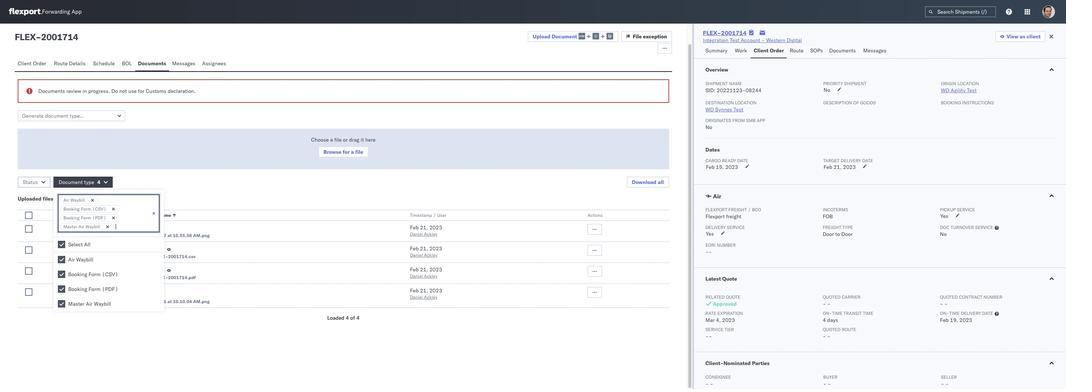 Task type: describe. For each thing, give the bounding box(es) containing it.
summary button
[[703, 44, 732, 58]]

master air waybill inside list box
[[68, 301, 111, 307]]

sid:
[[706, 87, 716, 94]]

0 vertical spatial no
[[824, 87, 831, 93]]

work button
[[732, 44, 751, 58]]

account
[[741, 37, 761, 44]]

to
[[836, 231, 841, 237]]

wd for wd synnex test
[[706, 106, 714, 113]]

as
[[1021, 33, 1026, 40]]

1 vertical spatial master air waybill
[[114, 287, 157, 294]]

15,
[[716, 164, 724, 170]]

time for on-time delivery date
[[950, 311, 960, 316]]

exception
[[644, 33, 668, 40]]

client
[[1027, 33, 1041, 40]]

description
[[824, 100, 853, 105]]

screenshot 2023-02-21 at 10.10.04 am.png
[[114, 299, 210, 304]]

(csv) inside list box
[[102, 271, 118, 278]]

digital
[[787, 37, 803, 44]]

view
[[1007, 33, 1019, 40]]

yes for pickup
[[941, 213, 949, 219]]

timestamp / user
[[410, 212, 447, 218]]

latest
[[706, 275, 721, 282]]

flex- for booking form (csv)
[[155, 254, 168, 259]]

loaded
[[327, 315, 345, 321]]

/ for document type / filename
[[148, 212, 151, 218]]

1 vertical spatial (pdf)
[[148, 266, 164, 273]]

service tier --
[[706, 327, 735, 340]]

1 horizontal spatial messages button
[[861, 44, 891, 58]]

0 horizontal spatial 2001714
[[41, 31, 78, 42]]

1 horizontal spatial 2001714
[[722, 29, 747, 37]]

1 vertical spatial documents
[[138, 60, 166, 67]]

flexport- for booking form (csv)
[[114, 254, 134, 259]]

wd synnex test link
[[706, 106, 744, 113]]

0 horizontal spatial client order button
[[15, 57, 51, 71]]

a inside button
[[351, 149, 354, 155]]

target
[[824, 158, 840, 163]]

type for document
[[84, 179, 94, 185]]

on- for on-time delivery date
[[941, 311, 950, 316]]

not
[[119, 88, 127, 94]]

quoted for quoted carrier - -
[[823, 294, 841, 300]]

client-nominated parties button
[[694, 352, 1067, 374]]

carrier
[[842, 294, 861, 300]]

booking form (pdf) inside list box
[[68, 286, 118, 292]]

client-nominated parties
[[706, 360, 770, 367]]

20221123-
[[717, 87, 746, 94]]

2 horizontal spatial no
[[941, 231, 947, 237]]

bco
[[753, 207, 762, 212]]

messages for right messages button
[[864, 47, 887, 54]]

01-
[[153, 233, 161, 238]]

eori
[[706, 242, 716, 248]]

destination
[[706, 100, 734, 105]]

pickup
[[941, 207, 957, 212]]

10.55.56
[[173, 233, 192, 238]]

am.png for air waybill
[[193, 233, 210, 238]]

feb 15, 2023
[[706, 164, 739, 170]]

flexport-booking-flex-2001714.pdf
[[114, 275, 196, 280]]

consignee
[[706, 374, 732, 380]]

or
[[343, 136, 348, 143]]

loaded 4 of 4
[[327, 315, 360, 321]]

uploaded
[[18, 195, 41, 202]]

in
[[83, 88, 87, 94]]

delivery service
[[706, 225, 746, 230]]

review
[[66, 88, 81, 94]]

4 inside the on-time transit time 4 days
[[823, 317, 827, 323]]

select all
[[68, 241, 91, 248]]

client order for leftmost client order button
[[18, 60, 46, 67]]

test for wd synnex test
[[734, 106, 744, 113]]

western
[[767, 37, 786, 44]]

form inside booking form (pdf) link
[[134, 266, 146, 273]]

documents review in progress. do not use for customs declaration.
[[38, 88, 196, 94]]

type for freight
[[843, 225, 854, 230]]

ackley for (pdf)
[[424, 273, 438, 279]]

latest quote
[[706, 275, 738, 282]]

daniel for (pdf)
[[410, 273, 423, 279]]

0 vertical spatial booking form (pdf)
[[63, 215, 106, 221]]

description of goods
[[824, 100, 876, 105]]

client for leftmost client order button
[[18, 60, 32, 67]]

latest quote button
[[694, 268, 1067, 290]]

0 vertical spatial app
[[72, 8, 82, 15]]

browse for a file button
[[318, 146, 369, 157]]

service for delivery service
[[727, 225, 746, 230]]

0 horizontal spatial a
[[330, 136, 333, 143]]

21, for (pdf)
[[420, 266, 428, 273]]

use
[[128, 88, 137, 94]]

timestamp
[[410, 212, 432, 218]]

download all button
[[627, 177, 670, 188]]

nominated
[[724, 360, 751, 367]]

client for the right client order button
[[754, 47, 769, 54]]

doc
[[941, 225, 950, 230]]

2 horizontal spatial document
[[552, 33, 578, 40]]

parties
[[753, 360, 770, 367]]

0 horizontal spatial documents button
[[135, 57, 169, 71]]

2 door from the left
[[842, 231, 853, 237]]

buyer
[[824, 374, 838, 380]]

on-time delivery date
[[941, 311, 994, 316]]

bol button
[[119, 57, 135, 71]]

1 vertical spatial freight
[[727, 213, 742, 220]]

air waybill inside list box
[[68, 256, 93, 263]]

originates from smb app no
[[706, 118, 766, 131]]

form inside "booking form (csv)" link
[[134, 245, 146, 252]]

daniel for (csv)
[[410, 252, 423, 258]]

file inside button
[[356, 149, 364, 155]]

drag
[[349, 136, 360, 143]]

0 vertical spatial (csv)
[[92, 206, 106, 212]]

Search Shipments (/) text field
[[926, 6, 997, 17]]

on- for on-time transit time 4 days
[[823, 311, 833, 316]]

for inside browse for a file button
[[343, 149, 350, 155]]

location for wd synnex test
[[736, 100, 757, 105]]

file
[[633, 33, 642, 40]]

0 vertical spatial freight
[[729, 207, 747, 212]]

document type 4
[[59, 179, 100, 185]]

feb 21, 2023 daniel ackley for (pdf)
[[410, 266, 442, 279]]

0 horizontal spatial messages button
[[169, 57, 199, 71]]

Generate document type... text field
[[18, 110, 125, 121]]

1 vertical spatial (csv)
[[148, 245, 164, 252]]

0 vertical spatial master
[[63, 224, 77, 229]]

document type / filename button
[[112, 211, 395, 218]]

quote
[[723, 275, 738, 282]]

incoterms fob
[[823, 207, 849, 220]]

wd for wd agility test
[[942, 87, 950, 94]]

quoted carrier - -
[[823, 294, 861, 307]]

name
[[730, 81, 742, 86]]

time for on-time transit time 4 days
[[833, 311, 843, 316]]

2023- for air
[[139, 299, 153, 304]]

booking form (csv) link
[[114, 245, 164, 254]]

sops button
[[808, 44, 827, 58]]

progress.
[[88, 88, 110, 94]]

work
[[735, 47, 748, 54]]

(pdf) inside list box
[[102, 286, 118, 292]]

number
[[717, 242, 736, 248]]

browse for a file
[[324, 149, 364, 155]]

0 vertical spatial of
[[854, 100, 860, 105]]

0 vertical spatial flex-
[[703, 29, 722, 37]]

screenshot for master
[[114, 299, 138, 304]]

quoted route - -
[[823, 327, 857, 340]]

2 vertical spatial documents
[[38, 88, 65, 94]]

agility
[[951, 87, 966, 94]]

booking instructions
[[942, 100, 995, 105]]

service
[[706, 327, 724, 332]]

feb 21, 2023
[[824, 164, 856, 170]]

service for pickup service
[[958, 207, 976, 212]]

booking
[[942, 100, 962, 105]]

customs
[[146, 88, 167, 94]]

2 horizontal spatial date
[[983, 311, 994, 316]]

choose a file or drag it here
[[311, 136, 376, 143]]



Task type: vqa. For each thing, say whether or not it's contained in the screenshot.
Master Air Waybill's the "at"
yes



Task type: locate. For each thing, give the bounding box(es) containing it.
1 vertical spatial booking form (pdf)
[[114, 266, 164, 273]]

for right use
[[138, 88, 144, 94]]

air waybill right ∙
[[63, 197, 85, 203]]

location inside origin location wd agility test
[[958, 81, 980, 86]]

1 vertical spatial at
[[168, 299, 172, 304]]

test inside origin location wd agility test
[[968, 87, 977, 94]]

route inside "route details" button
[[54, 60, 68, 67]]

client
[[754, 47, 769, 54], [18, 60, 32, 67]]

client order
[[754, 47, 785, 54], [18, 60, 46, 67]]

client order for the right client order button
[[754, 47, 785, 54]]

2 flexport from the top
[[706, 213, 725, 220]]

1 vertical spatial booking form (csv)
[[114, 245, 164, 252]]

0 horizontal spatial delivery
[[841, 158, 862, 163]]

2 feb 21, 2023 daniel ackley from the top
[[410, 245, 442, 258]]

2023- for waybill
[[139, 233, 153, 238]]

/ left "user"
[[434, 212, 436, 218]]

0 vertical spatial test
[[730, 37, 740, 44]]

wd down destination
[[706, 106, 714, 113]]

2 vertical spatial booking form (pdf)
[[68, 286, 118, 292]]

route details button
[[51, 57, 90, 71]]

0 vertical spatial delivery
[[841, 158, 862, 163]]

1 on- from the left
[[823, 311, 833, 316]]

0 vertical spatial 2023-
[[139, 233, 153, 238]]

0 horizontal spatial on-
[[823, 311, 833, 316]]

0 vertical spatial (pdf)
[[92, 215, 106, 221]]

1 booking- from the top
[[134, 254, 155, 259]]

3 feb 21, 2023 daniel ackley from the top
[[410, 266, 442, 279]]

4 ackley from the top
[[424, 294, 438, 300]]

21,
[[834, 164, 842, 170], [420, 224, 428, 231], [420, 245, 428, 252], [420, 266, 428, 273], [420, 287, 428, 294]]

location up 'wd agility test' link
[[958, 81, 980, 86]]

flexport. image
[[9, 8, 42, 15]]

wd inside destination location wd synnex test
[[706, 106, 714, 113]]

no down priority
[[824, 87, 831, 93]]

0 horizontal spatial file
[[335, 136, 342, 143]]

schedule button
[[90, 57, 119, 71]]

air inside button
[[713, 192, 722, 200]]

2001714 down forwarding app
[[41, 31, 78, 42]]

order down the flex - 2001714
[[33, 60, 46, 67]]

documents button right sops
[[827, 44, 861, 58]]

flex-2001714
[[703, 29, 747, 37]]

client order button down western
[[751, 44, 788, 58]]

synnex
[[716, 106, 733, 113]]

1 feb 21, 2023 daniel ackley from the top
[[410, 224, 442, 237]]

booking- up booking form (pdf) link
[[134, 254, 155, 259]]

origin location wd agility test
[[942, 81, 980, 94]]

1 horizontal spatial for
[[343, 149, 350, 155]]

2023- up "booking form (csv)" link
[[139, 233, 153, 238]]

flex- down screenshot 2023-01-27 at 10.55.56 am.png
[[155, 254, 168, 259]]

1 vertical spatial flex-
[[155, 254, 168, 259]]

0 horizontal spatial messages
[[172, 60, 195, 67]]

route for route
[[790, 47, 804, 54]]

2 horizontal spatial /
[[749, 207, 751, 212]]

1 horizontal spatial service
[[958, 207, 976, 212]]

1 vertical spatial air waybill
[[114, 224, 139, 231]]

flex- down flexport-booking-flex-2001714.csv
[[155, 275, 168, 280]]

2 vertical spatial no
[[941, 231, 947, 237]]

booking- for (csv)
[[134, 254, 155, 259]]

booking form (csv) down document type 4
[[63, 206, 106, 212]]

0 vertical spatial for
[[138, 88, 144, 94]]

0 vertical spatial flexport
[[706, 207, 728, 212]]

1 vertical spatial screenshot
[[114, 299, 138, 304]]

service up 'doc turnover service'
[[958, 207, 976, 212]]

am.png for master air waybill
[[193, 299, 210, 304]]

test inside "link"
[[730, 37, 740, 44]]

1 horizontal spatial messages
[[864, 47, 887, 54]]

0 horizontal spatial door
[[823, 231, 835, 237]]

documents button right "bol" at top
[[135, 57, 169, 71]]

timestamp / user button
[[409, 211, 573, 218]]

document
[[552, 33, 578, 40], [59, 179, 83, 185], [114, 212, 136, 218]]

files
[[43, 195, 53, 202]]

1 horizontal spatial documents button
[[827, 44, 861, 58]]

0 horizontal spatial client
[[18, 60, 32, 67]]

air waybill down "type"
[[114, 224, 139, 231]]

at for air waybill
[[168, 233, 172, 238]]

2 daniel from the top
[[410, 252, 423, 258]]

all
[[658, 179, 664, 185]]

documents right the bol button
[[138, 60, 166, 67]]

seller
[[942, 374, 958, 380]]

1 flexport from the top
[[706, 207, 728, 212]]

test up work
[[730, 37, 740, 44]]

0 horizontal spatial document
[[59, 179, 83, 185]]

route down digital in the right of the page
[[790, 47, 804, 54]]

quoted left 'contract'
[[941, 294, 959, 300]]

None checkbox
[[25, 225, 32, 233], [58, 256, 65, 263], [58, 271, 65, 278], [58, 285, 65, 293], [25, 225, 32, 233], [58, 256, 65, 263], [58, 271, 65, 278], [58, 285, 65, 293]]

1 vertical spatial delivery
[[962, 311, 982, 316]]

4 feb 21, 2023 daniel ackley from the top
[[410, 287, 442, 300]]

0 vertical spatial route
[[790, 47, 804, 54]]

1 horizontal spatial on-
[[941, 311, 950, 316]]

uploaded files ∙ 4
[[18, 195, 62, 202]]

wd
[[942, 87, 950, 94], [706, 106, 714, 113]]

integration
[[703, 37, 729, 44]]

type
[[84, 179, 94, 185], [843, 225, 854, 230]]

1 horizontal spatial client order button
[[751, 44, 788, 58]]

/ inside button
[[148, 212, 151, 218]]

2 vertical spatial booking form (csv)
[[68, 271, 118, 278]]

daniel
[[410, 231, 423, 237], [410, 252, 423, 258], [410, 273, 423, 279], [410, 294, 423, 300]]

2 vertical spatial master
[[68, 301, 85, 307]]

None text field
[[115, 223, 122, 230]]

messages up the declaration. on the top of the page
[[172, 60, 195, 67]]

am.png right 10.10.04
[[193, 299, 210, 304]]

overview
[[706, 66, 729, 73]]

location inside destination location wd synnex test
[[736, 100, 757, 105]]

a down 'drag'
[[351, 149, 354, 155]]

0 vertical spatial flexport-
[[114, 254, 134, 259]]

a right choose
[[330, 136, 333, 143]]

flexport- for booking form (pdf)
[[114, 275, 134, 280]]

0 horizontal spatial date
[[738, 158, 749, 163]]

file exception
[[633, 33, 668, 40]]

3 daniel from the top
[[410, 273, 423, 279]]

2 at from the top
[[168, 299, 172, 304]]

booking-
[[134, 254, 155, 259], [134, 275, 155, 280]]

1 horizontal spatial /
[[434, 212, 436, 218]]

1 vertical spatial booking-
[[134, 275, 155, 280]]

shipment
[[845, 81, 867, 86]]

no down originates
[[706, 124, 713, 131]]

quoted for quoted route - -
[[823, 327, 841, 332]]

0 vertical spatial wd
[[942, 87, 950, 94]]

date right target
[[863, 158, 874, 163]]

fob
[[823, 213, 833, 220]]

ready
[[722, 158, 737, 163]]

ackley for (csv)
[[424, 252, 438, 258]]

3 time from the left
[[950, 311, 960, 316]]

quoted for quoted contract number - - rate expiration mar 4, 2023
[[941, 294, 959, 300]]

0 vertical spatial documents
[[830, 47, 856, 54]]

choose
[[311, 136, 329, 143]]

order down western
[[770, 47, 785, 54]]

screenshot for air
[[114, 233, 138, 238]]

service right turnover
[[976, 225, 994, 230]]

1 vertical spatial am.png
[[193, 299, 210, 304]]

test up from at the right of the page
[[734, 106, 744, 113]]

1 vertical spatial master
[[114, 287, 130, 294]]

2 booking- from the top
[[134, 275, 155, 280]]

client down flex
[[18, 60, 32, 67]]

download
[[632, 179, 657, 185]]

number
[[984, 294, 1003, 300]]

1 vertical spatial for
[[343, 149, 350, 155]]

messages button up the declaration. on the top of the page
[[169, 57, 199, 71]]

door
[[823, 231, 835, 237], [842, 231, 853, 237]]

feb 21, 2023 daniel ackley for waybill
[[410, 287, 442, 300]]

2 on- from the left
[[941, 311, 950, 316]]

time up the days
[[833, 311, 843, 316]]

freight left bco
[[729, 207, 747, 212]]

screenshot
[[114, 233, 138, 238], [114, 299, 138, 304]]

door right the 'to'
[[842, 231, 853, 237]]

from
[[733, 118, 746, 123]]

1 ackley from the top
[[424, 231, 438, 237]]

2001714.pdf
[[168, 275, 196, 280]]

1 horizontal spatial route
[[790, 47, 804, 54]]

1 horizontal spatial type
[[843, 225, 854, 230]]

/
[[749, 207, 751, 212], [148, 212, 151, 218], [434, 212, 436, 218]]

at right 27
[[168, 233, 172, 238]]

on- up feb 19, 2023
[[941, 311, 950, 316]]

0 horizontal spatial of
[[351, 315, 355, 321]]

2023- down master air waybill link
[[139, 299, 153, 304]]

/ right "type"
[[148, 212, 151, 218]]

route inside "button"
[[790, 47, 804, 54]]

date right ready
[[738, 158, 749, 163]]

1 door from the left
[[823, 231, 835, 237]]

list box containing select all
[[53, 237, 164, 311]]

screenshot up "booking form (csv)" link
[[114, 233, 138, 238]]

booking form (pdf)
[[63, 215, 106, 221], [114, 266, 164, 273], [68, 286, 118, 292]]

(csv)
[[92, 206, 106, 212], [148, 245, 164, 252], [102, 271, 118, 278]]

feb 21, 2023 daniel ackley for (csv)
[[410, 245, 442, 258]]

1 vertical spatial order
[[33, 60, 46, 67]]

of left goods at top right
[[854, 100, 860, 105]]

2 2023- from the top
[[139, 299, 153, 304]]

documents left the review
[[38, 88, 65, 94]]

0 vertical spatial booking form (csv)
[[63, 206, 106, 212]]

messages for the leftmost messages button
[[172, 60, 195, 67]]

date down number
[[983, 311, 994, 316]]

air button
[[694, 185, 1067, 207]]

0 horizontal spatial yes
[[706, 230, 714, 237]]

quoted inside quoted route - -
[[823, 327, 841, 332]]

daniel for waybill
[[410, 294, 423, 300]]

of right 'loaded'
[[351, 315, 355, 321]]

-
[[36, 31, 41, 42], [762, 37, 765, 44], [706, 249, 709, 255], [709, 249, 712, 255], [823, 301, 827, 307], [828, 301, 831, 307], [941, 301, 944, 307], [945, 301, 948, 307], [706, 333, 709, 340], [709, 333, 712, 340], [823, 333, 827, 340], [828, 333, 831, 340], [706, 381, 709, 387], [711, 381, 714, 387], [824, 381, 827, 387], [828, 381, 832, 387], [942, 381, 945, 387], [946, 381, 949, 387]]

at for master air waybill
[[168, 299, 172, 304]]

0 horizontal spatial /
[[148, 212, 151, 218]]

cargo
[[706, 158, 721, 163]]

1 horizontal spatial door
[[842, 231, 853, 237]]

- inside "link"
[[762, 37, 765, 44]]

quoted left carrier
[[823, 294, 841, 300]]

(csv) down document type 4
[[92, 206, 106, 212]]

freight
[[823, 225, 842, 230]]

0 vertical spatial at
[[168, 233, 172, 238]]

test inside destination location wd synnex test
[[734, 106, 744, 113]]

delivery down 'contract'
[[962, 311, 982, 316]]

1 horizontal spatial a
[[351, 149, 354, 155]]

test for wd agility test
[[968, 87, 977, 94]]

2 vertical spatial document
[[114, 212, 136, 218]]

at right the 21
[[168, 299, 172, 304]]

2 vertical spatial master air waybill
[[68, 301, 111, 307]]

no down doc
[[941, 231, 947, 237]]

ackley for waybill
[[424, 294, 438, 300]]

door down freight
[[823, 231, 835, 237]]

filename
[[152, 212, 171, 218]]

type
[[137, 212, 147, 218]]

am.png right 10.55.56
[[193, 233, 210, 238]]

list box
[[53, 237, 164, 311]]

2 vertical spatial test
[[734, 106, 744, 113]]

overview button
[[694, 59, 1067, 81]]

1 horizontal spatial app
[[757, 118, 766, 123]]

1 screenshot from the top
[[114, 233, 138, 238]]

freight up delivery service
[[727, 213, 742, 220]]

status button
[[18, 177, 51, 188]]

quoted inside quoted contract number - - rate expiration mar 4, 2023
[[941, 294, 959, 300]]

on-
[[823, 311, 833, 316], [941, 311, 950, 316]]

1 vertical spatial yes
[[706, 230, 714, 237]]

file down it
[[356, 149, 364, 155]]

document up uploaded files ∙ 4
[[59, 179, 83, 185]]

1 vertical spatial client order
[[18, 60, 46, 67]]

0 vertical spatial location
[[958, 81, 980, 86]]

client order down western
[[754, 47, 785, 54]]

view as client
[[1007, 33, 1041, 40]]

on- inside the on-time transit time 4 days
[[823, 311, 833, 316]]

app inside "originates from smb app no"
[[757, 118, 766, 123]]

consignee - -
[[706, 374, 732, 387]]

app right forwarding
[[72, 8, 82, 15]]

quoted down the days
[[823, 327, 841, 332]]

0 vertical spatial client order
[[754, 47, 785, 54]]

buyer - -
[[824, 374, 838, 387]]

0 vertical spatial file
[[335, 136, 342, 143]]

document up air waybill link
[[114, 212, 136, 218]]

time up 19,
[[950, 311, 960, 316]]

wd down origin
[[942, 87, 950, 94]]

2 horizontal spatial documents
[[830, 47, 856, 54]]

booking- for (pdf)
[[134, 275, 155, 280]]

1 horizontal spatial wd
[[942, 87, 950, 94]]

time right transit
[[864, 311, 874, 316]]

master
[[63, 224, 77, 229], [114, 287, 130, 294], [68, 301, 85, 307]]

21, for waybill
[[420, 287, 428, 294]]

air waybill down select all
[[68, 256, 93, 263]]

1 vertical spatial 2023-
[[139, 299, 153, 304]]

2 time from the left
[[864, 311, 874, 316]]

document for document type 4
[[59, 179, 83, 185]]

2 horizontal spatial service
[[976, 225, 994, 230]]

messages up overview button
[[864, 47, 887, 54]]

route for route details
[[54, 60, 68, 67]]

booking- up master air waybill link
[[134, 275, 155, 280]]

wd inside origin location wd agility test
[[942, 87, 950, 94]]

flexport- up master air waybill link
[[114, 275, 134, 280]]

eori number --
[[706, 242, 736, 255]]

/ inside button
[[434, 212, 436, 218]]

route
[[842, 327, 857, 332]]

file left or
[[335, 136, 342, 143]]

1 horizontal spatial client
[[754, 47, 769, 54]]

2 flexport- from the top
[[114, 275, 134, 280]]

0 horizontal spatial no
[[706, 124, 713, 131]]

booking form (csv) up flexport-booking-flex-2001714.csv
[[114, 245, 164, 252]]

1 vertical spatial file
[[356, 149, 364, 155]]

(pdf)
[[92, 215, 106, 221], [148, 266, 164, 273], [102, 286, 118, 292]]

1 2023- from the top
[[139, 233, 153, 238]]

air waybill
[[63, 197, 85, 203], [114, 224, 139, 231], [68, 256, 93, 263]]

documents
[[830, 47, 856, 54], [138, 60, 166, 67], [38, 88, 65, 94]]

quote
[[726, 294, 741, 300]]

2023 inside quoted contract number - - rate expiration mar 4, 2023
[[723, 317, 735, 323]]

booking form (csv) down "all"
[[68, 271, 118, 278]]

user
[[437, 212, 447, 218]]

route left details at the top of page
[[54, 60, 68, 67]]

flex- up integration
[[703, 29, 722, 37]]

1 flexport- from the top
[[114, 254, 134, 259]]

2001714 up the account
[[722, 29, 747, 37]]

0 vertical spatial document
[[552, 33, 578, 40]]

0 horizontal spatial wd
[[706, 106, 714, 113]]

messages
[[864, 47, 887, 54], [172, 60, 195, 67]]

delivery up feb 21, 2023
[[841, 158, 862, 163]]

route details
[[54, 60, 85, 67]]

on- up the days
[[823, 311, 833, 316]]

1 am.png from the top
[[193, 233, 210, 238]]

client order button
[[751, 44, 788, 58], [15, 57, 51, 71]]

1 time from the left
[[833, 311, 843, 316]]

for
[[138, 88, 144, 94], [343, 149, 350, 155]]

0 horizontal spatial for
[[138, 88, 144, 94]]

yes down delivery
[[706, 230, 714, 237]]

test up booking instructions
[[968, 87, 977, 94]]

1 vertical spatial location
[[736, 100, 757, 105]]

1 vertical spatial app
[[757, 118, 766, 123]]

21, for (csv)
[[420, 245, 428, 252]]

flex- for booking form (pdf)
[[155, 275, 168, 280]]

1 at from the top
[[168, 233, 172, 238]]

screenshot down master air waybill link
[[114, 299, 138, 304]]

1 horizontal spatial document
[[114, 212, 136, 218]]

all
[[84, 241, 91, 248]]

document right upload
[[552, 33, 578, 40]]

booking form (csv) inside list box
[[68, 271, 118, 278]]

∙
[[55, 195, 58, 202]]

flex - 2001714
[[15, 31, 78, 42]]

4 daniel from the top
[[410, 294, 423, 300]]

0 vertical spatial air waybill
[[63, 197, 85, 203]]

1 horizontal spatial date
[[863, 158, 874, 163]]

yes down pickup
[[941, 213, 949, 219]]

27
[[161, 233, 167, 238]]

status
[[23, 179, 38, 185]]

shipment
[[706, 81, 728, 86]]

upload document button
[[528, 31, 619, 42]]

priority
[[824, 81, 844, 86]]

0 vertical spatial master air waybill
[[63, 224, 100, 229]]

service down flexport freight / bco flexport freight
[[727, 225, 746, 230]]

expiration
[[718, 311, 744, 316]]

1 horizontal spatial client order
[[754, 47, 785, 54]]

0 vertical spatial order
[[770, 47, 785, 54]]

2 ackley from the top
[[424, 252, 438, 258]]

rate
[[706, 311, 717, 316]]

1 vertical spatial route
[[54, 60, 68, 67]]

1 vertical spatial of
[[351, 315, 355, 321]]

app right smb
[[757, 118, 766, 123]]

client down integration test account - western digital "link"
[[754, 47, 769, 54]]

of
[[854, 100, 860, 105], [351, 315, 355, 321]]

flex-2001714 link
[[703, 29, 747, 37]]

(csv) up master air waybill link
[[102, 271, 118, 278]]

seller - -
[[942, 374, 958, 387]]

1 horizontal spatial of
[[854, 100, 860, 105]]

0 vertical spatial type
[[84, 179, 94, 185]]

type inside freight type door to door
[[843, 225, 854, 230]]

service
[[958, 207, 976, 212], [727, 225, 746, 230], [976, 225, 994, 230]]

documents right sops button
[[830, 47, 856, 54]]

1 vertical spatial flexport-
[[114, 275, 134, 280]]

quoted inside "quoted carrier - -"
[[823, 294, 841, 300]]

messages button up overview button
[[861, 44, 891, 58]]

integration test account - western digital
[[703, 37, 803, 44]]

2 am.png from the top
[[193, 299, 210, 304]]

3 ackley from the top
[[424, 273, 438, 279]]

1 horizontal spatial no
[[824, 87, 831, 93]]

None checkbox
[[25, 212, 32, 219], [58, 241, 65, 248], [25, 246, 32, 254], [25, 267, 32, 275], [25, 288, 32, 296], [58, 300, 65, 308], [25, 212, 32, 219], [58, 241, 65, 248], [25, 246, 32, 254], [25, 267, 32, 275], [25, 288, 32, 296], [58, 300, 65, 308]]

/ for flexport freight / bco flexport freight
[[749, 207, 751, 212]]

1 vertical spatial client
[[18, 60, 32, 67]]

0 vertical spatial booking-
[[134, 254, 155, 259]]

for down or
[[343, 149, 350, 155]]

yes for delivery
[[706, 230, 714, 237]]

0 vertical spatial client
[[754, 47, 769, 54]]

2 horizontal spatial time
[[950, 311, 960, 316]]

flex-
[[703, 29, 722, 37], [155, 254, 168, 259], [155, 275, 168, 280]]

upload document
[[533, 33, 578, 40]]

1 vertical spatial test
[[968, 87, 977, 94]]

date for feb 21, 2023
[[863, 158, 874, 163]]

location down 08244
[[736, 100, 757, 105]]

1 daniel from the top
[[410, 231, 423, 237]]

(csv) up flexport-booking-flex-2001714.csv
[[148, 245, 164, 252]]

yes
[[941, 213, 949, 219], [706, 230, 714, 237]]

0 vertical spatial screenshot
[[114, 233, 138, 238]]

flexport freight / bco flexport freight
[[706, 207, 762, 220]]

0 vertical spatial a
[[330, 136, 333, 143]]

client order down flex
[[18, 60, 46, 67]]

air waybill link
[[114, 224, 139, 233]]

view as client button
[[996, 31, 1046, 42]]

1 horizontal spatial documents
[[138, 60, 166, 67]]

flexport- up booking form (pdf) link
[[114, 254, 134, 259]]

no inside "originates from smb app no"
[[706, 124, 713, 131]]

date for feb 15, 2023
[[738, 158, 749, 163]]

2 screenshot from the top
[[114, 299, 138, 304]]

location for wd agility test
[[958, 81, 980, 86]]

/ inside flexport freight / bco flexport freight
[[749, 207, 751, 212]]

1 vertical spatial document
[[59, 179, 83, 185]]

document for document type / filename
[[114, 212, 136, 218]]

originates
[[706, 118, 732, 123]]

client order button down flex
[[15, 57, 51, 71]]

/ left bco
[[749, 207, 751, 212]]



